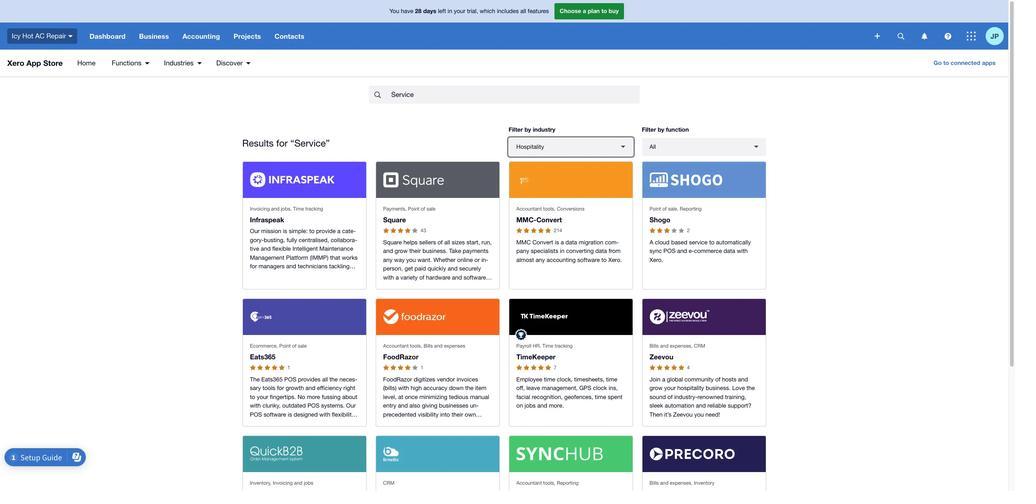 Task type: describe. For each thing, give the bounding box(es) containing it.
0 vertical spatial also
[[409, 403, 420, 410]]

more
[[307, 394, 320, 401]]

sary
[[250, 376, 357, 392]]

efficiency
[[317, 385, 342, 392]]

and up the love
[[738, 376, 748, 383]]

commerce
[[694, 248, 722, 255]]

and down securely at bottom
[[476, 283, 486, 290]]

management
[[250, 254, 284, 261]]

and inside bills and expenses, crm zeevou
[[660, 343, 669, 349]]

menu containing home
[[68, 50, 258, 77]]

mmc convert app logo image
[[516, 172, 532, 188]]

flexibility
[[332, 412, 355, 418]]

orders
[[409, 429, 426, 436]]

square inside payments, point of sale square
[[383, 216, 406, 224]]

xero app store
[[7, 58, 63, 68]]

with inside a cloud based service to automatically sync pos and e-commerce data with xero.
[[737, 248, 748, 255]]

industries button
[[157, 50, 209, 77]]

centralised,
[[299, 237, 329, 244]]

variety
[[400, 274, 418, 281]]

and down provides
[[305, 385, 315, 392]]

time down 7
[[544, 376, 555, 383]]

dashboard link
[[83, 23, 132, 50]]

featured app image
[[512, 326, 530, 344]]

generate
[[447, 420, 470, 427]]

1 for sary
[[287, 365, 290, 371]]

infraspeak app logo image
[[250, 172, 335, 188]]

tracking inside invoicing and jobs, time tracking infraspeak our mission is simple: to provide a cate gory-busting, fully centralised, collabora tive and flexible intelligent maintenance management platform (immp) that works for managers and technicians tackling the era of maintenance 5.0.
[[305, 206, 323, 212]]

Search apps, industries, tasks and more... field
[[390, 86, 639, 103]]

accuracy
[[423, 385, 447, 392]]

bills inside accountant tools, bills and expenses foodrazor
[[424, 343, 433, 349]]

level,
[[383, 394, 397, 401]]

inventory
[[694, 481, 714, 486]]

fingertips.
[[270, 394, 296, 401]]

28
[[415, 7, 422, 15]]

their inside square helps sellers of all sizes start, run, and grow their business. take payments any way you want. whether online or in- person, get paid quickly and securely with a variety of hardware and software to process credit cards, apple pay, and android pay, including touch-free options.
[[409, 248, 421, 255]]

our inside the eats365 pos provides all the neces sary tools for growth and efficiency right to your fingertips. no more fussing about with clunky, outdated pos systems. our pos software is designed with flexibility and integration in mind, so you can see results fast.
[[346, 403, 356, 410]]

facial
[[516, 394, 530, 401]]

mmc-convert link
[[516, 216, 562, 224]]

in inside the eats365 pos provides all the neces sary tools for growth and efficiency right to your fingertips. no more fussing about with clunky, outdated pos systems. our pos software is designed with flexibility and integration in mind, so you can see results fast.
[[291, 420, 296, 427]]

connected
[[951, 59, 980, 66]]

more.
[[549, 403, 564, 410]]

accountant tools, bills and expenses foodrazor
[[383, 343, 465, 361]]

business. inside square helps sellers of all sizes start, run, and grow their business. take payments any way you want. whether online or in- person, get paid quickly and securely with a variety of hardware and software to process credit cards, apple pay, and android pay, including touch-free options.
[[423, 248, 447, 255]]

right
[[343, 385, 355, 392]]

the inside join a global community of hosts and grow your hospitality business.  love the sound of industry-renowned training, sleek automation and reliable support? then it's zeevou you need!
[[747, 385, 755, 392]]

the
[[250, 376, 260, 383]]

systems.
[[321, 403, 345, 410]]

to left buy
[[601, 7, 607, 15]]

purchase
[[383, 429, 407, 436]]

left
[[438, 8, 446, 15]]

to inside foodrazor digitizes vendor invoices (bills) with high accuracy down the item level, at once minimizing tedious manual entry and also giving businesses un precedented visibility into their own costs. we also let users generate new purchase orders that get sent directly to their suppliers.
[[483, 429, 488, 436]]

businesses
[[439, 403, 468, 410]]

data for pos
[[724, 248, 735, 255]]

in inside you have 28 days left in your trial, which includes all features
[[448, 8, 452, 15]]

reporting inside point of sale, reporting shogo
[[680, 206, 702, 212]]

whether
[[433, 257, 456, 263]]

home button
[[68, 50, 105, 77]]

foodrazor logo image
[[383, 310, 446, 325]]

jp button
[[986, 23, 1008, 50]]

software inside mmc convert is a data migration com pany specialists in converting data from almost any accounting software to xero.
[[577, 257, 600, 263]]

provides
[[298, 376, 321, 383]]

sleek
[[650, 403, 663, 410]]

community
[[685, 376, 714, 383]]

2 horizontal spatial their
[[452, 412, 463, 418]]

clock
[[593, 385, 607, 392]]

payments, point of sale square
[[383, 206, 436, 224]]

of left hosts
[[715, 376, 721, 383]]

2 vertical spatial their
[[383, 438, 395, 445]]

plan
[[588, 7, 600, 15]]

a inside invoicing and jobs, time tracking infraspeak our mission is simple: to provide a cate gory-busting, fully centralised, collabora tive and flexible intelligent maintenance management platform (immp) that works for managers and technicians tackling the era of maintenance 5.0.
[[337, 228, 341, 235]]

zeevou inside join a global community of hosts and grow your hospitality business.  love the sound of industry-renowned training, sleek automation and reliable support? then it's zeevou you need!
[[673, 412, 693, 418]]

1 for accuracy
[[421, 365, 423, 371]]

cloud
[[655, 239, 670, 246]]

timekeeper link
[[516, 353, 556, 361]]

we
[[401, 420, 409, 427]]

and up management
[[261, 246, 271, 252]]

7
[[554, 365, 557, 371]]

all
[[650, 143, 656, 150]]

into
[[440, 412, 450, 418]]

all inside you have 28 days left in your trial, which includes all features
[[520, 8, 526, 15]]

0 vertical spatial for
[[276, 138, 288, 149]]

mission
[[261, 228, 281, 235]]

paid
[[415, 266, 426, 272]]

1 vertical spatial invoicing
[[273, 481, 293, 486]]

and down whether
[[448, 266, 458, 272]]

square inside square helps sellers of all sizes start, run, and grow their business. take payments any way you want. whether online or in- person, get paid quickly and securely with a variety of hardware and software to process credit cards, apple pay, and android pay, including touch-free options.
[[383, 239, 402, 246]]

apps
[[982, 59, 996, 66]]

filter by industry
[[509, 126, 555, 133]]

get inside foodrazor digitizes vendor invoices (bills) with high accuracy down the item level, at once minimizing tedious manual entry and also giving businesses un precedented visibility into their own costs. we also let users generate new purchase orders that get sent directly to their suppliers.
[[439, 429, 448, 436]]

reliable
[[708, 403, 726, 410]]

a inside square helps sellers of all sizes start, run, and grow their business. take payments any way you want. whether online or in- person, get paid quickly and securely with a variety of hardware and software to process credit cards, apple pay, and android pay, including touch-free options.
[[396, 274, 399, 281]]

results
[[242, 138, 274, 149]]

sizes
[[452, 239, 465, 246]]

com
[[605, 239, 619, 246]]

1 vertical spatial jobs
[[304, 481, 313, 486]]

to inside the eats365 pos provides all the neces sary tools for growth and efficiency right to your fingertips. no more fussing about with clunky, outdated pos systems. our pos software is designed with flexibility and integration in mind, so you can see results fast.
[[250, 394, 255, 401]]

fully
[[287, 237, 297, 244]]

accountant tools, conversions mmc-convert
[[516, 206, 585, 224]]

(bills)
[[383, 385, 397, 392]]

by for industry
[[525, 126, 531, 133]]

to right go
[[943, 59, 949, 66]]

own
[[465, 412, 476, 418]]

infraspeak link
[[250, 216, 284, 224]]

with inside square helps sellers of all sizes start, run, and grow their business. take payments any way you want. whether online or in- person, get paid quickly and securely with a variety of hardware and software to process credit cards, apple pay, and android pay, including touch-free options.
[[383, 274, 394, 281]]

time inside payroll hr, time tracking timekeeper
[[543, 343, 553, 349]]

with left clunky,
[[250, 403, 261, 410]]

bills for bills and expenses, crm zeevou
[[650, 343, 659, 349]]

time inside invoicing and jobs, time tracking infraspeak our mission is simple: to provide a cate gory-busting, fully centralised, collabora tive and flexible intelligent maintenance management platform (immp) that works for managers and technicians tackling the era of maintenance 5.0.
[[293, 206, 304, 212]]

or
[[474, 257, 480, 263]]

you have 28 days left in your trial, which includes all features
[[389, 7, 549, 15]]

employee time clock, timesheets, time off, leave management, gps clock ins, facial recognition, geofences, time spent on jobs and more.
[[516, 376, 623, 410]]

crm inside bills and expenses, crm zeevou
[[694, 343, 705, 349]]

1 vertical spatial also
[[411, 420, 421, 427]]

hospitality
[[677, 385, 704, 392]]

your inside you have 28 days left in your trial, which includes all features
[[454, 8, 465, 15]]

manual
[[470, 394, 489, 401]]

clock,
[[557, 376, 573, 383]]

that inside foodrazor digitizes vendor invoices (bills) with high accuracy down the item level, at once minimizing tedious manual entry and also giving businesses un precedented visibility into their own costs. we also let users generate new purchase orders that get sent directly to their suppliers.
[[427, 429, 438, 436]]

want.
[[418, 257, 432, 263]]

specialists
[[531, 248, 558, 255]]

visibility
[[418, 412, 439, 418]]

1 vertical spatial reporting
[[557, 481, 579, 486]]

invoicing and jobs, time tracking infraspeak our mission is simple: to provide a cate gory-busting, fully centralised, collabora tive and flexible intelligent maintenance management platform (immp) that works for managers and technicians tackling the era of maintenance 5.0.
[[250, 206, 358, 279]]

about
[[342, 394, 357, 401]]

1 horizontal spatial maintenance
[[319, 246, 353, 252]]

fussing
[[322, 394, 341, 401]]

shogo
[[650, 216, 670, 224]]

securely
[[459, 266, 481, 272]]

jp
[[991, 32, 999, 40]]

1 horizontal spatial svg image
[[944, 33, 951, 40]]

discover
[[216, 59, 243, 67]]

foodrazor inside accountant tools, bills and expenses foodrazor
[[383, 353, 419, 361]]

invoicing inside invoicing and jobs, time tracking infraspeak our mission is simple: to provide a cate gory-busting, fully centralised, collabora tive and flexible intelligent maintenance management platform (immp) that works for managers and technicians tackling the era of maintenance 5.0.
[[250, 206, 270, 212]]

for inside the eats365 pos provides all the neces sary tools for growth and efficiency right to your fingertips. no more fussing about with clunky, outdated pos systems. our pos software is designed with flexibility and integration in mind, so you can see results fast.
[[277, 385, 284, 392]]

square link
[[383, 216, 406, 224]]

time down clock
[[595, 394, 606, 401]]

bills and expenses, inventory
[[650, 481, 714, 486]]

jobs inside employee time clock, timesheets, time off, leave management, gps clock ins, facial recognition, geofences, time spent on jobs and more.
[[525, 403, 536, 410]]

your inside the eats365 pos provides all the neces sary tools for growth and efficiency right to your fingertips. no more fussing about with clunky, outdated pos systems. our pos software is designed with flexibility and integration in mind, so you can see results fast.
[[257, 394, 268, 401]]

of down paid
[[419, 274, 424, 281]]

to inside a cloud based service to automatically sync pos and e-commerce data with xero.
[[709, 239, 715, 246]]

recognition,
[[532, 394, 563, 401]]

foodrazor link
[[383, 353, 419, 361]]

flexible
[[272, 246, 291, 252]]

pos up results
[[250, 412, 262, 418]]

your inside join a global community of hosts and grow your hospitality business.  love the sound of industry-renowned training, sleek automation and reliable support? then it's zeevou you need!
[[664, 385, 676, 392]]

with down the systems.
[[319, 412, 330, 418]]

and left jobs, on the top of page
[[271, 206, 280, 212]]

the inside invoicing and jobs, time tracking infraspeak our mission is simple: to provide a cate gory-busting, fully centralised, collabora tive and flexible intelligent maintenance management platform (immp) that works for managers and technicians tackling the era of maintenance 5.0.
[[250, 272, 258, 279]]

discover button
[[209, 50, 258, 77]]

you inside the eats365 pos provides all the neces sary tools for growth and efficiency right to your fingertips. no more fussing about with clunky, outdated pos systems. our pos software is designed with flexibility and integration in mind, so you can see results fast.
[[321, 420, 331, 427]]

any for run,
[[383, 257, 393, 263]]

pos up growth
[[284, 376, 296, 383]]

sale for run,
[[427, 206, 436, 212]]

automatically
[[716, 239, 751, 246]]

hospitality button
[[509, 138, 633, 156]]

pos inside a cloud based service to automatically sync pos and e-commerce data with xero.
[[664, 248, 676, 255]]

contacts button
[[268, 23, 311, 50]]

and up results
[[250, 420, 260, 427]]

that inside invoicing and jobs, time tracking infraspeak our mission is simple: to provide a cate gory-busting, fully centralised, collabora tive and flexible intelligent maintenance management platform (immp) that works for managers and technicians tackling the era of maintenance 5.0.
[[330, 254, 340, 261]]

the eats365 pos provides all the neces sary tools for growth and efficiency right to your fingertips. no more fussing about with clunky, outdated pos systems. our pos software is designed with flexibility and integration in mind, so you can see results fast.
[[250, 376, 357, 436]]

"service"
[[290, 138, 330, 149]]

home
[[77, 59, 95, 67]]

users
[[431, 420, 445, 427]]

is inside mmc convert is a data migration com pany specialists in converting data from almost any accounting software to xero.
[[555, 239, 559, 246]]

square logo image
[[383, 172, 444, 188]]

expenses, for bills and expenses, inventory
[[670, 481, 693, 486]]

and inside accountant tools, bills and expenses foodrazor
[[434, 343, 443, 349]]

sale for sary
[[298, 343, 307, 349]]

of right the sellers
[[438, 239, 443, 246]]

0 horizontal spatial crm
[[383, 481, 394, 486]]

synchub logo image
[[516, 448, 603, 461]]



Task type: vqa. For each thing, say whether or not it's contained in the screenshot.
Group
no



Task type: locate. For each thing, give the bounding box(es) containing it.
with down automatically
[[737, 248, 748, 255]]

0 horizontal spatial all
[[322, 376, 328, 383]]

all for run,
[[444, 239, 450, 246]]

navigation
[[83, 23, 868, 50]]

1 1 from the left
[[287, 365, 290, 371]]

of inside invoicing and jobs, time tracking infraspeak our mission is simple: to provide a cate gory-busting, fully centralised, collabora tive and flexible intelligent maintenance management platform (immp) that works for managers and technicians tackling the era of maintenance 5.0.
[[270, 272, 275, 279]]

and up apple
[[452, 274, 462, 281]]

2 foodrazor from the top
[[383, 376, 412, 383]]

repair
[[46, 32, 66, 40]]

mmc convert is a data migration com pany specialists in converting data from almost any accounting software to xero.
[[516, 239, 622, 263]]

inventory, invoicing and jobs
[[250, 481, 313, 486]]

timekeeper app logo image
[[516, 310, 572, 325]]

0 horizontal spatial is
[[283, 228, 287, 235]]

tools, up mmc-convert link
[[543, 206, 555, 212]]

0 horizontal spatial that
[[330, 254, 340, 261]]

that down users
[[427, 429, 438, 436]]

0 horizontal spatial any
[[383, 257, 393, 263]]

service
[[689, 239, 708, 246]]

by left function
[[658, 126, 664, 133]]

1 vertical spatial their
[[452, 412, 463, 418]]

1 vertical spatial zeevou
[[673, 412, 693, 418]]

a down 214
[[561, 239, 564, 246]]

eats365 link
[[250, 353, 276, 361]]

0 vertical spatial is
[[283, 228, 287, 235]]

expenses,
[[670, 343, 693, 349], [670, 481, 693, 486]]

business.
[[423, 248, 447, 255], [706, 385, 731, 392]]

0 vertical spatial accountant
[[516, 206, 542, 212]]

0 horizontal spatial xero.
[[608, 257, 622, 263]]

0 vertical spatial business.
[[423, 248, 447, 255]]

point inside point of sale, reporting shogo
[[650, 206, 661, 212]]

0 horizontal spatial data
[[566, 239, 577, 246]]

1 square from the top
[[383, 216, 406, 224]]

accounting button
[[176, 23, 227, 50]]

leave
[[526, 385, 540, 392]]

software down securely at bottom
[[464, 274, 486, 281]]

sent
[[449, 429, 460, 436]]

pos down "more"
[[307, 403, 320, 410]]

1 horizontal spatial our
[[346, 403, 356, 410]]

svg image
[[967, 32, 976, 41], [898, 33, 904, 40], [921, 33, 927, 40], [68, 35, 73, 37]]

all left sizes
[[444, 239, 450, 246]]

0 horizontal spatial maintenance
[[276, 272, 310, 279]]

2 vertical spatial accountant
[[516, 481, 542, 486]]

reporting right sale,
[[680, 206, 702, 212]]

2 expenses, from the top
[[670, 481, 693, 486]]

1 xero. from the left
[[608, 257, 622, 263]]

xero. inside mmc convert is a data migration com pany specialists in converting data from almost any accounting software to xero.
[[608, 257, 622, 263]]

1 down ecommerce, point of sale eats365
[[287, 365, 290, 371]]

of left sale,
[[662, 206, 667, 212]]

0 vertical spatial time
[[293, 206, 304, 212]]

to up centralised,
[[309, 228, 315, 235]]

ins,
[[609, 385, 618, 392]]

with up at
[[398, 385, 409, 392]]

0 horizontal spatial get
[[405, 266, 413, 272]]

1 horizontal spatial crm
[[694, 343, 705, 349]]

0 vertical spatial invoicing
[[250, 206, 270, 212]]

1 horizontal spatial their
[[409, 248, 421, 255]]

invoicing
[[250, 206, 270, 212], [273, 481, 293, 486]]

2 horizontal spatial your
[[664, 385, 676, 392]]

1 any from the left
[[383, 257, 393, 263]]

includes
[[497, 8, 519, 15]]

any
[[383, 257, 393, 263], [536, 257, 545, 263]]

a left plan
[[583, 7, 586, 15]]

is up fully
[[283, 228, 287, 235]]

2 horizontal spatial you
[[694, 412, 704, 418]]

expenses, for bills and expenses, crm zeevou
[[670, 343, 693, 349]]

based
[[671, 239, 687, 246]]

item
[[475, 385, 486, 392]]

in up accounting
[[560, 248, 565, 255]]

1 horizontal spatial 1
[[421, 365, 423, 371]]

tracking up 7
[[555, 343, 573, 349]]

eats365 inside the eats365 pos provides all the neces sary tools for growth and efficiency right to your fingertips. no more fussing about with clunky, outdated pos systems. our pos software is designed with flexibility and integration in mind, so you can see results fast.
[[261, 376, 283, 383]]

1 vertical spatial time
[[543, 343, 553, 349]]

1 horizontal spatial reporting
[[680, 206, 702, 212]]

0 vertical spatial pay,
[[464, 283, 475, 290]]

and up person,
[[383, 248, 393, 255]]

0 horizontal spatial in
[[291, 420, 296, 427]]

2 vertical spatial tools,
[[543, 481, 555, 486]]

1 filter from the left
[[509, 126, 523, 133]]

xero
[[7, 58, 24, 68]]

grow inside join a global community of hosts and grow your hospitality business.  love the sound of industry-renowned training, sleek automation and reliable support? then it's zeevou you need!
[[650, 385, 663, 392]]

foodrazor up digitizes
[[383, 353, 419, 361]]

0 vertical spatial eats365
[[250, 353, 276, 361]]

for right results
[[276, 138, 288, 149]]

zeevou down automation
[[673, 412, 693, 418]]

their down helps at the left of the page
[[409, 248, 421, 255]]

1 vertical spatial accountant
[[383, 343, 409, 349]]

britebiz logo image
[[383, 447, 399, 462]]

integration
[[261, 420, 289, 427]]

2
[[687, 228, 690, 233]]

svg image inside icy hot ac repair popup button
[[68, 35, 73, 37]]

person,
[[383, 266, 403, 272]]

new
[[471, 420, 482, 427]]

maintenance
[[319, 246, 353, 252], [276, 272, 310, 279]]

0 vertical spatial crm
[[694, 343, 705, 349]]

spent
[[608, 394, 623, 401]]

your down the global
[[664, 385, 676, 392]]

filter for filter by function
[[642, 126, 656, 133]]

2 vertical spatial all
[[322, 376, 328, 383]]

pay, down the credit at the left bottom of the page
[[405, 292, 416, 299]]

time right hr,
[[543, 343, 553, 349]]

grow inside square helps sellers of all sizes start, run, and grow their business. take payments any way you want. whether online or in- person, get paid quickly and securely with a variety of hardware and software to process credit cards, apple pay, and android pay, including touch-free options.
[[395, 248, 408, 255]]

0 vertical spatial maintenance
[[319, 246, 353, 252]]

square left helps at the left of the page
[[383, 239, 402, 246]]

to down the
[[250, 394, 255, 401]]

and left the inventory
[[660, 481, 669, 486]]

get inside square helps sellers of all sizes start, run, and grow their business. take payments any way you want. whether online or in- person, get paid quickly and securely with a variety of hardware and software to process credit cards, apple pay, and android pay, including touch-free options.
[[405, 266, 413, 272]]

for
[[276, 138, 288, 149], [250, 263, 257, 270], [277, 385, 284, 392]]

1 vertical spatial tools,
[[410, 343, 422, 349]]

any inside mmc convert is a data migration com pany specialists in converting data from almost any accounting software to xero.
[[536, 257, 545, 263]]

1 vertical spatial square
[[383, 239, 402, 246]]

business. up renowned at the bottom of the page
[[706, 385, 731, 392]]

and down platform
[[286, 263, 296, 270]]

hot
[[22, 32, 33, 40]]

directly
[[462, 429, 481, 436]]

helps
[[404, 239, 418, 246]]

is inside the eats365 pos provides all the neces sary tools for growth and efficiency right to your fingertips. no more fussing about with clunky, outdated pos systems. our pos software is designed with flexibility and integration in mind, so you can see results fast.
[[288, 412, 292, 418]]

geofences,
[[564, 394, 593, 401]]

results for "service"
[[242, 138, 330, 149]]

0 horizontal spatial software
[[264, 412, 286, 418]]

free
[[461, 292, 470, 299]]

any inside square helps sellers of all sizes start, run, and grow their business. take payments any way you want. whether online or in- person, get paid quickly and securely with a variety of hardware and software to process credit cards, apple pay, and android pay, including touch-free options.
[[383, 257, 393, 263]]

our inside invoicing and jobs, time tracking infraspeak our mission is simple: to provide a cate gory-busting, fully centralised, collabora tive and flexible intelligent maintenance management platform (immp) that works for managers and technicians tackling the era of maintenance 5.0.
[[250, 228, 260, 235]]

for inside invoicing and jobs, time tracking infraspeak our mission is simple: to provide a cate gory-busting, fully centralised, collabora tive and flexible intelligent maintenance management platform (immp) that works for managers and technicians tackling the era of maintenance 5.0.
[[250, 263, 257, 270]]

get up variety
[[405, 266, 413, 272]]

quickb2b order management system logo image
[[250, 447, 303, 462]]

a up "process"
[[396, 274, 399, 281]]

0 horizontal spatial grow
[[395, 248, 408, 255]]

2 by from the left
[[658, 126, 664, 133]]

grow
[[395, 248, 408, 255], [650, 385, 663, 392]]

1 by from the left
[[525, 126, 531, 133]]

2 square from the top
[[383, 239, 402, 246]]

point inside payments, point of sale square
[[408, 206, 420, 212]]

shogo link
[[650, 216, 670, 224]]

0 vertical spatial foodrazor
[[383, 353, 419, 361]]

data left from
[[595, 248, 607, 255]]

tools, for accuracy
[[410, 343, 422, 349]]

43
[[421, 228, 426, 233]]

employee
[[516, 376, 542, 383]]

0 vertical spatial you
[[406, 257, 416, 263]]

a left cate
[[337, 228, 341, 235]]

0 horizontal spatial svg image
[[875, 33, 880, 39]]

infraspeak
[[250, 216, 284, 224]]

their down purchase
[[383, 438, 395, 445]]

all for sary
[[322, 376, 328, 383]]

business. inside join a global community of hosts and grow your hospitality business.  love the sound of industry-renowned training, sleek automation and reliable support? then it's zeevou you need!
[[706, 385, 731, 392]]

0 vertical spatial expenses,
[[670, 343, 693, 349]]

1 vertical spatial pay,
[[405, 292, 416, 299]]

all up efficiency
[[322, 376, 328, 383]]

eats365 app logo image
[[250, 310, 272, 325]]

1 vertical spatial grow
[[650, 385, 663, 392]]

you left need! on the right bottom of page
[[694, 412, 704, 418]]

expenses, inside bills and expenses, crm zeevou
[[670, 343, 693, 349]]

convert inside mmc convert is a data migration com pany specialists in converting data from almost any accounting software to xero.
[[532, 239, 553, 246]]

0 horizontal spatial reporting
[[557, 481, 579, 486]]

to inside invoicing and jobs, time tracking infraspeak our mission is simple: to provide a cate gory-busting, fully centralised, collabora tive and flexible intelligent maintenance management platform (immp) that works for managers and technicians tackling the era of maintenance 5.0.
[[309, 228, 315, 235]]

0 vertical spatial reporting
[[680, 206, 702, 212]]

convert up specialists
[[532, 239, 553, 246]]

filter for filter by industry
[[509, 126, 523, 133]]

accountant up foodrazor link
[[383, 343, 409, 349]]

time up ins,
[[606, 376, 617, 383]]

2 horizontal spatial all
[[520, 8, 526, 15]]

0 horizontal spatial tracking
[[305, 206, 323, 212]]

the inside the eats365 pos provides all the neces sary tools for growth and efficiency right to your fingertips. no more fussing about with clunky, outdated pos systems. our pos software is designed with flexibility and integration in mind, so you can see results fast.
[[330, 376, 338, 383]]

2 vertical spatial in
[[291, 420, 296, 427]]

1 horizontal spatial tracking
[[555, 343, 573, 349]]

join
[[650, 376, 661, 383]]

conversions
[[557, 206, 585, 212]]

eats365
[[250, 353, 276, 361], [261, 376, 283, 383]]

get
[[405, 266, 413, 272], [439, 429, 448, 436]]

1 vertical spatial you
[[694, 412, 704, 418]]

None search field
[[369, 86, 640, 104]]

1 vertical spatial convert
[[532, 239, 553, 246]]

in inside mmc convert is a data migration com pany specialists in converting data from almost any accounting software to xero.
[[560, 248, 565, 255]]

android
[[383, 292, 404, 299]]

business button
[[132, 23, 176, 50]]

un
[[470, 403, 479, 410]]

and down renowned at the bottom of the page
[[696, 403, 706, 410]]

1 vertical spatial crm
[[383, 481, 394, 486]]

tracking inside payroll hr, time tracking timekeeper
[[555, 343, 573, 349]]

accountant tools, reporting
[[516, 481, 579, 486]]

time right jobs, on the top of page
[[293, 206, 304, 212]]

reporting down synchub logo
[[557, 481, 579, 486]]

precoro app logo image
[[650, 447, 736, 462]]

is inside invoicing and jobs, time tracking infraspeak our mission is simple: to provide a cate gory-busting, fully centralised, collabora tive and flexible intelligent maintenance management platform (immp) that works for managers and technicians tackling the era of maintenance 5.0.
[[283, 228, 287, 235]]

menu
[[68, 50, 258, 77]]

navigation containing dashboard
[[83, 23, 868, 50]]

2 filter from the left
[[642, 126, 656, 133]]

all
[[520, 8, 526, 15], [444, 239, 450, 246], [322, 376, 328, 383]]

training,
[[725, 394, 746, 401]]

and down based
[[677, 248, 687, 255]]

any for pany
[[536, 257, 545, 263]]

tools, inside accountant tools, conversions mmc-convert
[[543, 206, 555, 212]]

software inside the eats365 pos provides all the neces sary tools for growth and efficiency right to your fingertips. no more fussing about with clunky, outdated pos systems. our pos software is designed with flexibility and integration in mind, so you can see results fast.
[[264, 412, 286, 418]]

and inside a cloud based service to automatically sync pos and e-commerce data with xero.
[[677, 248, 687, 255]]

2 horizontal spatial is
[[555, 239, 559, 246]]

0 vertical spatial all
[[520, 8, 526, 15]]

1 horizontal spatial all
[[444, 239, 450, 246]]

for down management
[[250, 263, 257, 270]]

also up the orders on the left of page
[[411, 420, 421, 427]]

0 vertical spatial software
[[577, 257, 600, 263]]

svg image
[[944, 33, 951, 40], [875, 33, 880, 39]]

0 vertical spatial jobs
[[525, 403, 536, 410]]

accountant inside accountant tools, conversions mmc-convert
[[516, 206, 542, 212]]

2 vertical spatial software
[[264, 412, 286, 418]]

the down invoices
[[465, 385, 474, 392]]

expenses, up 'zeevou' link
[[670, 343, 693, 349]]

foodrazor digitizes vendor invoices (bills) with high accuracy down the item level, at once minimizing tedious manual entry and also giving businesses un precedented visibility into their own costs. we also let users generate new purchase orders that get sent directly to their suppliers.
[[383, 376, 489, 445]]

you inside join a global community of hosts and grow your hospitality business.  love the sound of industry-renowned training, sleek automation and reliable support? then it's zeevou you need!
[[694, 412, 704, 418]]

industry
[[533, 126, 555, 133]]

sale inside payments, point of sale square
[[427, 206, 436, 212]]

and inside employee time clock, timesheets, time off, leave management, gps clock ins, facial recognition, geofences, time spent on jobs and more.
[[537, 403, 547, 410]]

bills for bills and expenses, inventory
[[650, 481, 659, 486]]

2 vertical spatial you
[[321, 420, 331, 427]]

point inside ecommerce, point of sale eats365
[[279, 343, 291, 349]]

a inside mmc convert is a data migration com pany specialists in converting data from almost any accounting software to xero.
[[561, 239, 564, 246]]

to down com
[[602, 257, 607, 263]]

1 horizontal spatial time
[[543, 343, 553, 349]]

accountant for pany
[[516, 206, 542, 212]]

in-
[[481, 257, 488, 263]]

you right way
[[406, 257, 416, 263]]

1 vertical spatial your
[[664, 385, 676, 392]]

our down about
[[346, 403, 356, 410]]

also down once
[[409, 403, 420, 410]]

1 vertical spatial eats365
[[261, 376, 283, 383]]

cards,
[[429, 283, 445, 290]]

and up 'zeevou' link
[[660, 343, 669, 349]]

all left "features"
[[520, 8, 526, 15]]

point for run,
[[408, 206, 420, 212]]

our left mission
[[250, 228, 260, 235]]

1 horizontal spatial by
[[658, 126, 664, 133]]

0 vertical spatial tools,
[[543, 206, 555, 212]]

including
[[418, 292, 442, 299]]

timekeeper
[[516, 353, 556, 361]]

filter up "hospitality"
[[509, 126, 523, 133]]

your
[[454, 8, 465, 15], [664, 385, 676, 392], [257, 394, 268, 401]]

banner containing jp
[[0, 0, 1008, 50]]

0 horizontal spatial invoicing
[[250, 206, 270, 212]]

of inside point of sale, reporting shogo
[[662, 206, 667, 212]]

the right the love
[[747, 385, 755, 392]]

0 vertical spatial that
[[330, 254, 340, 261]]

1 horizontal spatial get
[[439, 429, 448, 436]]

1 vertical spatial sale
[[298, 343, 307, 349]]

data for pany
[[595, 248, 607, 255]]

point for sary
[[279, 343, 291, 349]]

a inside "banner"
[[583, 7, 586, 15]]

2 horizontal spatial in
[[560, 248, 565, 255]]

in left mind,
[[291, 420, 296, 427]]

0 vertical spatial their
[[409, 248, 421, 255]]

and inside foodrazor digitizes vendor invoices (bills) with high accuracy down the item level, at once minimizing tedious manual entry and also giving businesses un precedented visibility into their own costs. we also let users generate new purchase orders that get sent directly to their suppliers.
[[398, 403, 408, 410]]

at
[[398, 394, 403, 401]]

eats365 down ecommerce,
[[250, 353, 276, 361]]

1 horizontal spatial invoicing
[[273, 481, 293, 486]]

with inside foodrazor digitizes vendor invoices (bills) with high accuracy down the item level, at once minimizing tedious manual entry and also giving businesses un precedented visibility into their own costs. we also let users generate new purchase orders that get sent directly to their suppliers.
[[398, 385, 409, 392]]

industry-
[[674, 394, 698, 401]]

is down the outdated
[[288, 412, 292, 418]]

shogo logo image
[[650, 173, 722, 187]]

contacts
[[275, 32, 304, 40]]

0 horizontal spatial point
[[279, 343, 291, 349]]

0 horizontal spatial pay,
[[405, 292, 416, 299]]

accountant inside accountant tools, bills and expenses foodrazor
[[383, 343, 409, 349]]

all inside square helps sellers of all sizes start, run, and grow their business. take payments any way you want. whether online or in- person, get paid quickly and securely with a variety of hardware and software to process credit cards, apple pay, and android pay, including touch-free options.
[[444, 239, 450, 246]]

to inside square helps sellers of all sizes start, run, and grow their business. take payments any way you want. whether online or in- person, get paid quickly and securely with a variety of hardware and software to process credit cards, apple pay, and android pay, including touch-free options.
[[383, 283, 388, 290]]

0 horizontal spatial jobs
[[304, 481, 313, 486]]

bills inside bills and expenses, crm zeevou
[[650, 343, 659, 349]]

eats365 up tools
[[261, 376, 283, 383]]

tracking
[[305, 206, 323, 212], [555, 343, 573, 349]]

1 expenses, from the top
[[670, 343, 693, 349]]

pany
[[516, 239, 619, 255]]

sound
[[650, 394, 666, 401]]

all inside the eats365 pos provides all the neces sary tools for growth and efficiency right to your fingertips. no more fussing about with clunky, outdated pos systems. our pos software is designed with flexibility and integration in mind, so you can see results fast.
[[322, 376, 328, 383]]

foodrazor inside foodrazor digitizes vendor invoices (bills) with high accuracy down the item level, at once minimizing tedious manual entry and also giving businesses un precedented visibility into their own costs. we also let users generate new purchase orders that get sent directly to their suppliers.
[[383, 376, 412, 383]]

data
[[566, 239, 577, 246], [595, 248, 607, 255], [724, 248, 735, 255]]

zeevou up join
[[650, 353, 673, 361]]

down
[[449, 385, 464, 392]]

tools,
[[543, 206, 555, 212], [410, 343, 422, 349], [543, 481, 555, 486]]

zeevou logo image
[[650, 310, 710, 325]]

tools, down synchub logo
[[543, 481, 555, 486]]

accountant down synchub logo
[[516, 481, 542, 486]]

on
[[516, 403, 523, 410]]

software inside square helps sellers of all sizes start, run, and grow their business. take payments any way you want. whether online or in- person, get paid quickly and securely with a variety of hardware and software to process credit cards, apple pay, and android pay, including touch-free options.
[[464, 274, 486, 281]]

a cloud based service to automatically sync pos and e-commerce data with xero.
[[650, 239, 751, 263]]

bills
[[424, 343, 433, 349], [650, 343, 659, 349], [650, 481, 659, 486]]

point right payments,
[[408, 206, 420, 212]]

of right sound
[[668, 394, 673, 401]]

filter
[[509, 126, 523, 133], [642, 126, 656, 133]]

1 horizontal spatial filter
[[642, 126, 656, 133]]

for up fingertips. on the bottom left of the page
[[277, 385, 284, 392]]

function
[[666, 126, 689, 133]]

1 up digitizes
[[421, 365, 423, 371]]

1 horizontal spatial xero.
[[650, 257, 663, 263]]

1 horizontal spatial in
[[448, 8, 452, 15]]

1 horizontal spatial software
[[464, 274, 486, 281]]

software down converting in the right of the page
[[577, 257, 600, 263]]

by for function
[[658, 126, 664, 133]]

navigation inside "banner"
[[83, 23, 868, 50]]

2 vertical spatial your
[[257, 394, 268, 401]]

data inside a cloud based service to automatically sync pos and e-commerce data with xero.
[[724, 248, 735, 255]]

1 horizontal spatial jobs
[[525, 403, 536, 410]]

migration
[[579, 239, 603, 246]]

0 vertical spatial grow
[[395, 248, 408, 255]]

tools
[[263, 385, 275, 392]]

the inside foodrazor digitizes vendor invoices (bills) with high accuracy down the item level, at once minimizing tedious manual entry and also giving businesses un precedented visibility into their own costs. we also let users generate new purchase orders that get sent directly to their suppliers.
[[465, 385, 474, 392]]

2 1 from the left
[[421, 365, 423, 371]]

projects
[[234, 32, 261, 40]]

of inside ecommerce, point of sale eats365
[[292, 343, 297, 349]]

0 vertical spatial zeevou
[[650, 353, 673, 361]]

the up efficiency
[[330, 376, 338, 383]]

of inside payments, point of sale square
[[421, 206, 425, 212]]

1 vertical spatial tracking
[[555, 343, 573, 349]]

zeevou inside bills and expenses, crm zeevou
[[650, 353, 673, 361]]

2 horizontal spatial point
[[650, 206, 661, 212]]

let
[[423, 420, 429, 427]]

4
[[687, 365, 690, 371]]

1 horizontal spatial pay,
[[464, 283, 475, 290]]

to right directly
[[483, 429, 488, 436]]

eats365 inside ecommerce, point of sale eats365
[[250, 353, 276, 361]]

so
[[313, 420, 320, 427]]

of right era
[[270, 272, 275, 279]]

you inside square helps sellers of all sizes start, run, and grow their business. take payments any way you want. whether online or in- person, get paid quickly and securely with a variety of hardware and software to process credit cards, apple pay, and android pay, including touch-free options.
[[406, 257, 416, 263]]

a right join
[[662, 376, 665, 383]]

banner
[[0, 0, 1008, 50]]

2 xero. from the left
[[650, 257, 663, 263]]

in right left
[[448, 8, 452, 15]]

and down recognition,
[[537, 403, 547, 410]]

with down person,
[[383, 274, 394, 281]]

accountant for accuracy
[[383, 343, 409, 349]]

reporting
[[680, 206, 702, 212], [557, 481, 579, 486]]

growth
[[286, 385, 304, 392]]

global
[[667, 376, 683, 383]]

1 foodrazor from the top
[[383, 353, 419, 361]]

1 vertical spatial get
[[439, 429, 448, 436]]

sale inside ecommerce, point of sale eats365
[[298, 343, 307, 349]]

app
[[26, 58, 41, 68]]

xero. down from
[[608, 257, 622, 263]]

point right ecommerce,
[[279, 343, 291, 349]]

filter up "all"
[[642, 126, 656, 133]]

0 horizontal spatial your
[[257, 394, 268, 401]]

tools, up foodrazor link
[[410, 343, 422, 349]]

is down 214
[[555, 239, 559, 246]]

0 vertical spatial sale
[[427, 206, 436, 212]]

crm down britebiz logo
[[383, 481, 394, 486]]

0 vertical spatial square
[[383, 216, 406, 224]]

icy hot ac repair button
[[0, 23, 83, 50]]

maintenance down platform
[[276, 272, 310, 279]]

accountant up the mmc-
[[516, 206, 542, 212]]

icy hot ac repair
[[12, 32, 66, 40]]

point up shogo link
[[650, 206, 661, 212]]

to inside mmc convert is a data migration com pany specialists in converting data from almost any accounting software to xero.
[[602, 257, 607, 263]]

mmc-
[[516, 216, 536, 224]]

1 horizontal spatial any
[[536, 257, 545, 263]]

to up the commerce at bottom right
[[709, 239, 715, 246]]

from
[[609, 248, 621, 255]]

2 vertical spatial for
[[277, 385, 284, 392]]

xero. inside a cloud based service to automatically sync pos and e-commerce data with xero.
[[650, 257, 663, 263]]

point of sale, reporting shogo
[[650, 206, 702, 224]]

designed
[[294, 412, 318, 418]]

a inside join a global community of hosts and grow your hospitality business.  love the sound of industry-renowned training, sleek automation and reliable support? then it's zeevou you need!
[[662, 376, 665, 383]]

1 vertical spatial all
[[444, 239, 450, 246]]

tools, inside accountant tools, bills and expenses foodrazor
[[410, 343, 422, 349]]

2 any from the left
[[536, 257, 545, 263]]

pay,
[[464, 283, 475, 290], [405, 292, 416, 299]]

convert inside accountant tools, conversions mmc-convert
[[536, 216, 562, 224]]

convert
[[536, 216, 562, 224], [532, 239, 553, 246]]

and down 'quickb2b order management system logo'
[[294, 481, 302, 486]]

tedious
[[449, 394, 468, 401]]

tools, for pany
[[543, 206, 555, 212]]



